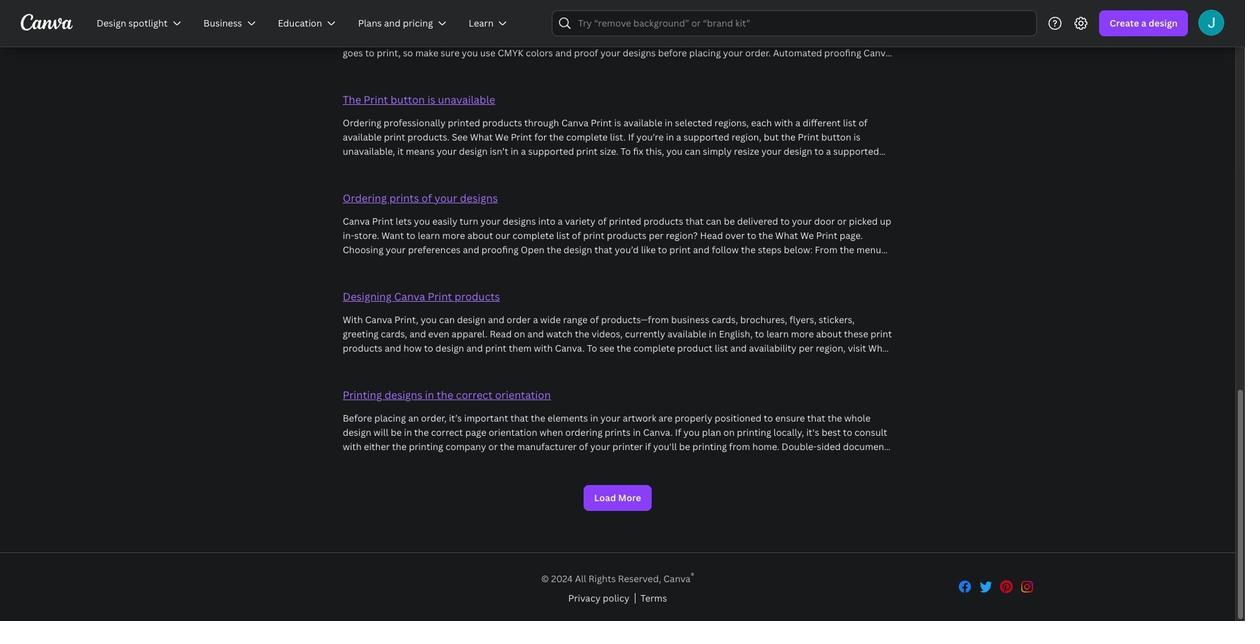 Task type: vqa. For each thing, say whether or not it's contained in the screenshot.
list
no



Task type: locate. For each thing, give the bounding box(es) containing it.
genericname image
[[1198, 9, 1224, 35]]

top level navigation element
[[88, 10, 521, 36]]



Task type: describe. For each thing, give the bounding box(es) containing it.
Search term: search field
[[578, 11, 1029, 36]]



